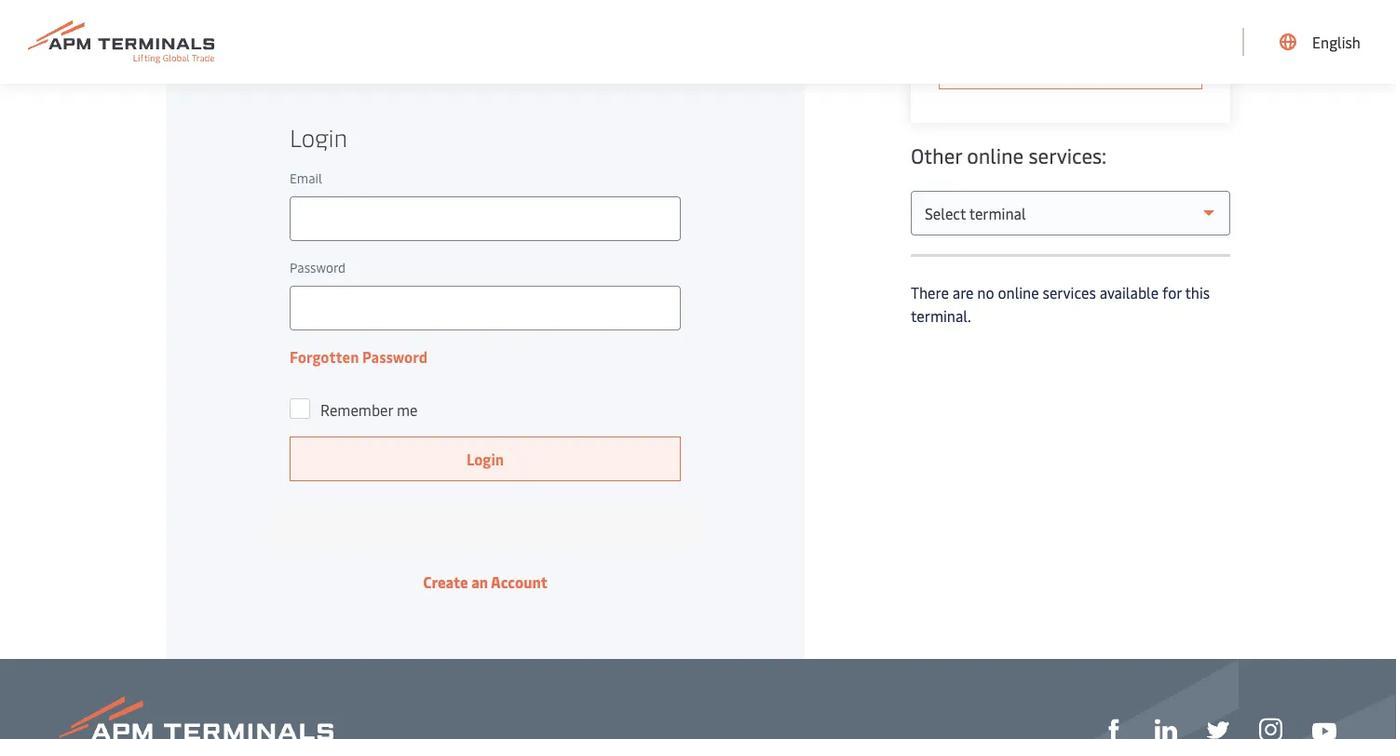 Task type: vqa. For each thing, say whether or not it's contained in the screenshot.
Dashboard
no



Task type: locate. For each thing, give the bounding box(es) containing it.
online
[[967, 142, 1024, 169], [998, 283, 1039, 303]]

fill 44 link
[[1207, 717, 1230, 740]]

online right the other in the right top of the page
[[967, 142, 1024, 169]]

online right no
[[998, 283, 1039, 303]]

1 vertical spatial online
[[998, 283, 1039, 303]]

no
[[978, 283, 994, 303]]

there
[[911, 283, 949, 303]]

0 vertical spatial online
[[967, 142, 1024, 169]]

apmt footer logo image
[[60, 697, 333, 740]]

terminal.
[[911, 306, 971, 326]]

services
[[1043, 283, 1096, 303]]

an
[[471, 572, 488, 592]]

online inside there are no online services available for this terminal.
[[998, 283, 1039, 303]]

english button
[[1280, 0, 1361, 84]]

for
[[1163, 283, 1182, 303]]

services:
[[1029, 142, 1107, 169]]

facebook image
[[1103, 720, 1125, 740]]



Task type: describe. For each thing, give the bounding box(es) containing it.
there are no online services available for this terminal.
[[911, 283, 1210, 326]]

instagram link
[[1259, 717, 1283, 740]]

create an account link
[[423, 572, 548, 592]]

account
[[491, 572, 548, 592]]

available
[[1100, 283, 1159, 303]]

other
[[911, 142, 962, 169]]

this
[[1185, 283, 1210, 303]]

english
[[1313, 32, 1361, 52]]

twitter image
[[1207, 720, 1230, 740]]

create an account
[[423, 572, 548, 592]]

shape link
[[1103, 717, 1125, 740]]

other online services:
[[911, 142, 1107, 169]]

instagram image
[[1259, 719, 1283, 740]]

are
[[953, 283, 974, 303]]

create
[[423, 572, 468, 592]]

linkedin image
[[1155, 720, 1177, 740]]

youtube image
[[1313, 723, 1337, 740]]

you tube link
[[1313, 718, 1337, 740]]

linkedin__x28_alt_x29__3_ link
[[1155, 717, 1177, 740]]



